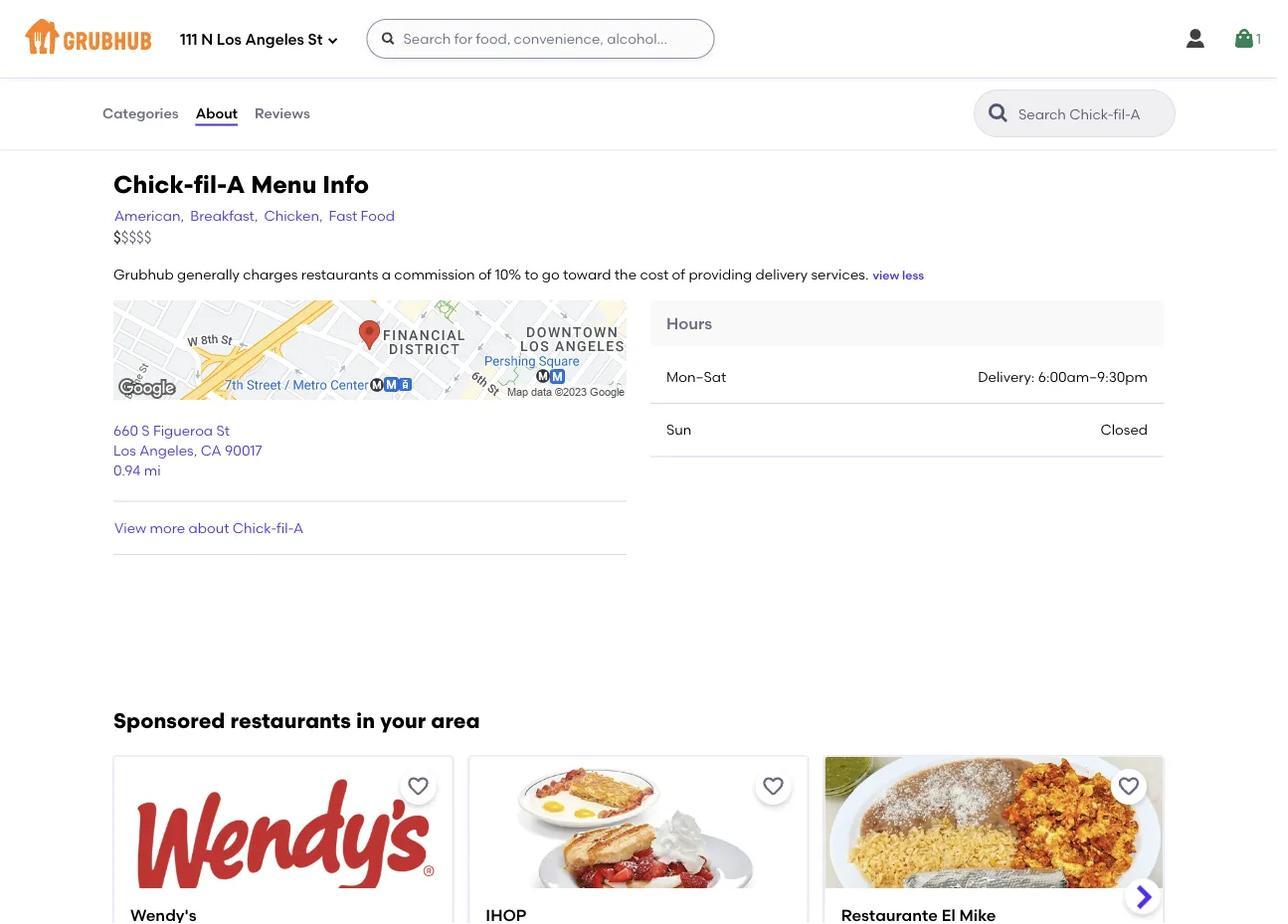 Task type: vqa. For each thing, say whether or not it's contained in the screenshot.
Blue
no



Task type: describe. For each thing, give the bounding box(es) containing it.
save this restaurant button for ihop logo
[[756, 769, 792, 805]]

s
[[142, 422, 150, 439]]

0 horizontal spatial fil-
[[194, 170, 226, 199]]

delivery:
[[978, 368, 1035, 385]]

sponsored
[[113, 708, 225, 734]]

1 of from the left
[[479, 266, 492, 283]]

111 n los angeles st
[[180, 31, 323, 49]]

sponsored restaurants in your area
[[113, 708, 480, 734]]

delivery
[[756, 266, 808, 283]]

0 vertical spatial restaurants
[[301, 266, 379, 283]]

save this restaurant button for restaurante el mike logo
[[1112, 769, 1147, 805]]

toward
[[563, 266, 611, 283]]

closed
[[1101, 421, 1148, 438]]

about button
[[195, 78, 239, 149]]

reviews button
[[254, 78, 311, 149]]

111
[[180, 31, 198, 49]]

stirrer image
[[573, 0, 722, 31]]

services.
[[811, 266, 869, 283]]

grubhub generally charges restaurants a commission of 10% to go toward the cost of providing delivery services. view less
[[113, 266, 925, 283]]

st inside 660 s figueroa st los angeles , ca 90017 0.94 mi
[[216, 422, 230, 439]]

about
[[189, 520, 229, 536]]

more
[[150, 520, 185, 536]]

1 vertical spatial chick-
[[233, 520, 277, 536]]

view
[[873, 268, 900, 283]]

hours
[[667, 314, 713, 333]]

delivery: 6:00am–9:30pm
[[978, 368, 1148, 385]]

1 vertical spatial a
[[294, 520, 304, 536]]

Search Chick-fil-A search field
[[1017, 104, 1169, 123]]

cost
[[640, 266, 669, 283]]

1 vertical spatial restaurants
[[230, 708, 351, 734]]

angeles inside main navigation navigation
[[245, 31, 304, 49]]

view less button
[[873, 267, 925, 285]]

the
[[615, 266, 637, 283]]

660 s figueroa st los angeles , ca 90017 0.94 mi
[[113, 422, 262, 479]]

0.94
[[113, 462, 141, 479]]

90017
[[225, 442, 262, 459]]

save this restaurant image for wendy's logo
[[406, 775, 430, 799]]

fast food button
[[328, 205, 396, 227]]

breakfast, button
[[189, 205, 259, 227]]

660
[[113, 422, 138, 439]]

search icon image
[[987, 102, 1011, 125]]

info
[[323, 170, 369, 199]]

fast
[[329, 207, 357, 224]]

american,
[[114, 207, 184, 224]]

6:00am–9:30pm
[[1039, 368, 1148, 385]]

chicken,
[[264, 207, 323, 224]]

ihop logo image
[[470, 757, 808, 923]]



Task type: locate. For each thing, give the bounding box(es) containing it.
about
[[196, 105, 238, 122]]

10%
[[495, 266, 522, 283]]

menu
[[251, 170, 317, 199]]

american, breakfast, chicken, fast food
[[114, 207, 395, 224]]

charges
[[243, 266, 298, 283]]

chicken, button
[[263, 205, 324, 227]]

1 vertical spatial los
[[113, 442, 136, 459]]

providing
[[689, 266, 753, 283]]

los right n
[[217, 31, 242, 49]]

save this restaurant image for restaurante el mike logo
[[1118, 775, 1141, 799]]

3 save this restaurant image from the left
[[1118, 775, 1141, 799]]

1 button
[[1233, 21, 1262, 57]]

view more about chick-fil-a
[[114, 520, 304, 536]]

1 vertical spatial st
[[216, 422, 230, 439]]

2 save this restaurant button from the left
[[756, 769, 792, 805]]

of right cost on the right top of the page
[[672, 266, 686, 283]]

0 horizontal spatial st
[[216, 422, 230, 439]]

n
[[201, 31, 213, 49]]

restaurants left the in
[[230, 708, 351, 734]]

to
[[525, 266, 539, 283]]

Search for food, convenience, alcohol... search field
[[367, 19, 715, 59]]

los inside main navigation navigation
[[217, 31, 242, 49]]

of left 10%
[[479, 266, 492, 283]]

st up reviews
[[308, 31, 323, 49]]

1 horizontal spatial angeles
[[245, 31, 304, 49]]

1 horizontal spatial los
[[217, 31, 242, 49]]

2 save this restaurant image from the left
[[762, 775, 786, 799]]

a up the breakfast, on the top
[[226, 170, 245, 199]]

a right about
[[294, 520, 304, 536]]

reviews
[[255, 105, 310, 122]]

restaurants
[[301, 266, 379, 283], [230, 708, 351, 734]]

of
[[479, 266, 492, 283], [672, 266, 686, 283]]

st up ca
[[216, 422, 230, 439]]

0 horizontal spatial of
[[479, 266, 492, 283]]

$
[[113, 228, 121, 246]]

a
[[382, 266, 391, 283]]

0 vertical spatial st
[[308, 31, 323, 49]]

0 horizontal spatial save this restaurant button
[[400, 769, 436, 805]]

fil- right about
[[277, 520, 294, 536]]

figueroa
[[153, 422, 213, 439]]

0 vertical spatial chick-
[[113, 170, 194, 199]]

restaurante el mike logo image
[[826, 757, 1163, 923]]

1 horizontal spatial save this restaurant image
[[762, 775, 786, 799]]

$$$$$
[[113, 228, 152, 246]]

1 save this restaurant image from the left
[[406, 775, 430, 799]]

2 horizontal spatial save this restaurant image
[[1118, 775, 1141, 799]]

a
[[226, 170, 245, 199], [294, 520, 304, 536]]

1 horizontal spatial fil-
[[277, 520, 294, 536]]

0 vertical spatial a
[[226, 170, 245, 199]]

area
[[431, 708, 480, 734]]

1 vertical spatial angeles
[[140, 442, 194, 459]]

main navigation navigation
[[0, 0, 1278, 78]]

0 horizontal spatial save this restaurant image
[[406, 775, 430, 799]]

save this restaurant image for ihop logo
[[762, 775, 786, 799]]

2 of from the left
[[672, 266, 686, 283]]

grubhub
[[113, 266, 174, 283]]

los down 660
[[113, 442, 136, 459]]

svg image
[[685, 0, 709, 18], [1184, 27, 1208, 51], [381, 31, 397, 47], [327, 34, 339, 46]]

1 horizontal spatial a
[[294, 520, 304, 536]]

fil- up the breakfast, on the top
[[194, 170, 226, 199]]

ca
[[201, 442, 222, 459]]

save this restaurant image
[[406, 775, 430, 799], [762, 775, 786, 799], [1118, 775, 1141, 799]]

wendy's logo image
[[114, 757, 452, 923]]

food
[[361, 207, 395, 224]]

angeles
[[245, 31, 304, 49], [140, 442, 194, 459]]

1 horizontal spatial save this restaurant button
[[756, 769, 792, 805]]

1 horizontal spatial of
[[672, 266, 686, 283]]

fil-
[[194, 170, 226, 199], [277, 520, 294, 536]]

0 horizontal spatial los
[[113, 442, 136, 459]]

breakfast,
[[190, 207, 258, 224]]

los
[[217, 31, 242, 49], [113, 442, 136, 459]]

chick-fil-a menu info
[[113, 170, 369, 199]]

los inside 660 s figueroa st los angeles , ca 90017 0.94 mi
[[113, 442, 136, 459]]

,
[[194, 442, 197, 459]]

st inside main navigation navigation
[[308, 31, 323, 49]]

3 save this restaurant button from the left
[[1112, 769, 1147, 805]]

st
[[308, 31, 323, 49], [216, 422, 230, 439]]

save this restaurant button
[[400, 769, 436, 805], [756, 769, 792, 805], [1112, 769, 1147, 805]]

chick- right about
[[233, 520, 277, 536]]

0 horizontal spatial angeles
[[140, 442, 194, 459]]

svg image
[[1233, 27, 1257, 51]]

0 vertical spatial fil-
[[194, 170, 226, 199]]

0 horizontal spatial a
[[226, 170, 245, 199]]

angeles right n
[[245, 31, 304, 49]]

chick- up american,
[[113, 170, 194, 199]]

mi
[[144, 462, 161, 479]]

sun
[[667, 421, 692, 438]]

american, button
[[113, 205, 185, 227]]

in
[[356, 708, 375, 734]]

your
[[380, 708, 426, 734]]

1 horizontal spatial chick-
[[233, 520, 277, 536]]

angeles up mi
[[140, 442, 194, 459]]

1 horizontal spatial st
[[308, 31, 323, 49]]

0 vertical spatial los
[[217, 31, 242, 49]]

view
[[114, 520, 147, 536]]

mon–sat
[[667, 368, 727, 385]]

0 horizontal spatial chick-
[[113, 170, 194, 199]]

angeles inside 660 s figueroa st los angeles , ca 90017 0.94 mi
[[140, 442, 194, 459]]

restaurants left a
[[301, 266, 379, 283]]

categories button
[[102, 78, 180, 149]]

go
[[542, 266, 560, 283]]

2 horizontal spatial save this restaurant button
[[1112, 769, 1147, 805]]

chick-
[[113, 170, 194, 199], [233, 520, 277, 536]]

categories
[[102, 105, 179, 122]]

1 vertical spatial fil-
[[277, 520, 294, 536]]

save this restaurant button for wendy's logo
[[400, 769, 436, 805]]

commission
[[394, 266, 475, 283]]

1 save this restaurant button from the left
[[400, 769, 436, 805]]

less
[[903, 268, 925, 283]]

0 vertical spatial angeles
[[245, 31, 304, 49]]

1
[[1257, 30, 1262, 47]]

generally
[[177, 266, 240, 283]]



